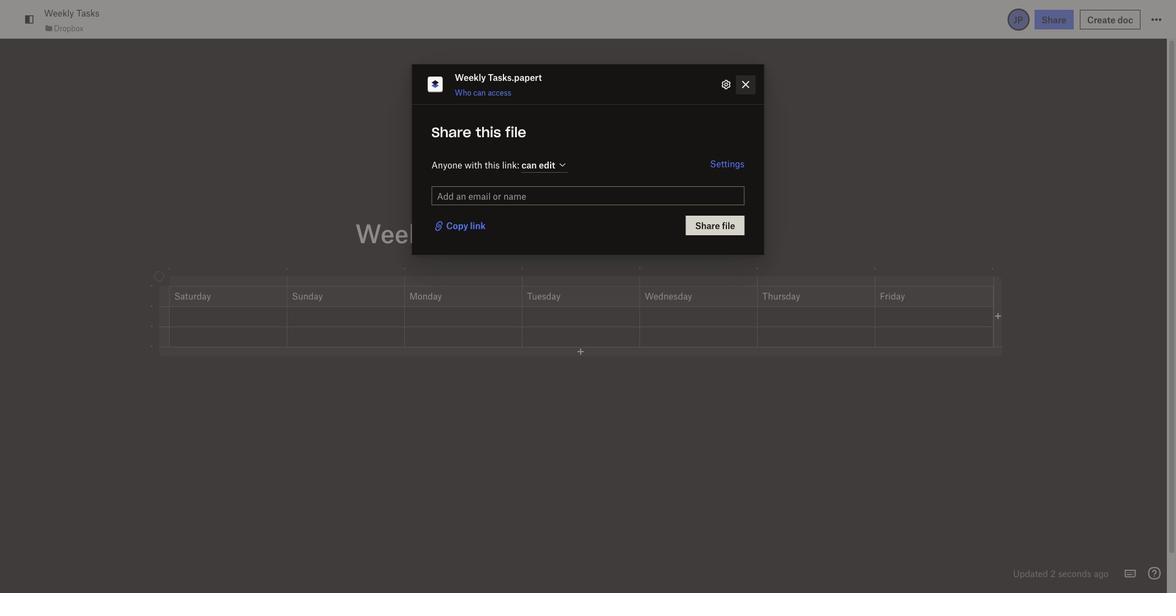 Task type: describe. For each thing, give the bounding box(es) containing it.
weekly tasks link
[[44, 6, 99, 20]]

settings link
[[711, 158, 745, 169]]

0 horizontal spatial weekly
[[44, 8, 74, 19]]

Add an email or name text field
[[432, 189, 744, 203]]

seconds
[[1059, 568, 1092, 579]]

can inside weekly tasks.papert who can access
[[474, 88, 486, 97]]

anyone with this link :
[[432, 159, 522, 170]]

copy link
[[447, 220, 486, 231]]

weekly tasks.papert who can access
[[455, 72, 542, 97]]

share this file
[[432, 126, 527, 140]]

1 vertical spatial this
[[485, 159, 500, 170]]

overlay image
[[995, 312, 1003, 321]]

file
[[506, 126, 527, 140]]

copy link link
[[432, 219, 488, 233]]

friday
[[881, 290, 906, 301]]

tuesday
[[527, 290, 561, 301]]

0 vertical spatial this
[[476, 126, 502, 140]]

jp
[[1014, 14, 1024, 25]]

can inside popup button
[[522, 160, 537, 171]]

copy
[[447, 220, 468, 231]]

access
[[488, 88, 512, 97]]

create doc
[[1088, 14, 1134, 25]]

1 vertical spatial link
[[470, 220, 486, 231]]

thursday
[[763, 290, 801, 301]]

monday
[[410, 290, 442, 301]]

:
[[517, 159, 520, 170]]

doc
[[1118, 14, 1134, 25]]

anyone
[[432, 159, 463, 170]]

can edit button
[[522, 158, 568, 173]]

create
[[1088, 14, 1116, 25]]

wednesday
[[645, 290, 693, 301]]

tasks.papert
[[488, 72, 542, 83]]



Task type: vqa. For each thing, say whether or not it's contained in the screenshot.
can edit at the top left
yes



Task type: locate. For each thing, give the bounding box(es) containing it.
0 horizontal spatial share
[[432, 126, 472, 140]]

0 horizontal spatial link
[[470, 220, 486, 231]]

1 horizontal spatial share
[[1042, 14, 1067, 25]]

weekly tasks
[[44, 8, 99, 19], [356, 217, 517, 248]]

this right with
[[485, 159, 500, 170]]

share up "anyone"
[[432, 126, 472, 140]]

with
[[465, 159, 483, 170]]

ago
[[1095, 568, 1109, 579]]

add to table image
[[995, 312, 1003, 321], [577, 348, 585, 356]]

dropbox
[[54, 23, 83, 33]]

1 vertical spatial weekly
[[455, 72, 486, 83]]

1 vertical spatial weekly tasks
[[356, 217, 517, 248]]

1 horizontal spatial weekly
[[356, 217, 443, 248]]

0 vertical spatial can
[[474, 88, 486, 97]]

1 horizontal spatial add to table image
[[995, 312, 1003, 321]]

2
[[1051, 568, 1057, 579]]

share button
[[1035, 10, 1075, 29]]

sunday
[[292, 290, 323, 301]]

share for share
[[1042, 14, 1067, 25]]

updated 2 seconds ago
[[1014, 568, 1109, 579]]

0 vertical spatial tasks
[[76, 8, 99, 19]]

this left "file"
[[476, 126, 502, 140]]

0 horizontal spatial add to table image
[[577, 348, 585, 356]]

weekly
[[44, 8, 74, 19], [455, 72, 486, 83], [356, 217, 443, 248]]

link
[[502, 159, 517, 170], [470, 220, 486, 231]]

can right : at the top of the page
[[522, 160, 537, 171]]

1 vertical spatial tasks
[[450, 217, 517, 248]]

link left can edit
[[502, 159, 517, 170]]

1 vertical spatial add to table image
[[577, 348, 585, 356]]

tasks
[[76, 8, 99, 19], [450, 217, 517, 248]]

2 horizontal spatial weekly
[[455, 72, 486, 83]]

dropbox link
[[44, 22, 83, 34]]

share right jp button
[[1042, 14, 1067, 25]]

who
[[455, 88, 472, 97]]

1 horizontal spatial weekly tasks
[[356, 217, 517, 248]]

updated
[[1014, 568, 1049, 579]]

0 vertical spatial weekly tasks
[[44, 8, 99, 19]]

can edit
[[522, 160, 556, 171]]

1 horizontal spatial can
[[522, 160, 537, 171]]

0 horizontal spatial tasks
[[76, 8, 99, 19]]

0 horizontal spatial can
[[474, 88, 486, 97]]

0 vertical spatial share
[[1042, 14, 1067, 25]]

0 vertical spatial add to table image
[[995, 312, 1003, 321]]

0 vertical spatial weekly
[[44, 8, 74, 19]]

who can access link
[[455, 88, 512, 97]]

jp button
[[1008, 8, 1030, 30]]

create doc button
[[1081, 10, 1141, 29]]

edit
[[539, 160, 556, 171]]

can
[[474, 88, 486, 97], [522, 160, 537, 171]]

saturday
[[174, 290, 211, 301]]

0 horizontal spatial weekly tasks
[[44, 8, 99, 19]]

this
[[476, 126, 502, 140], [485, 159, 500, 170]]

weekly inside weekly tasks.papert who can access
[[455, 72, 486, 83]]

1 horizontal spatial link
[[502, 159, 517, 170]]

share
[[1042, 14, 1067, 25], [432, 126, 472, 140]]

link right copy
[[470, 220, 486, 231]]

2 vertical spatial weekly
[[356, 217, 443, 248]]

weekly up who
[[455, 72, 486, 83]]

1 horizontal spatial tasks
[[450, 217, 517, 248]]

1 vertical spatial can
[[522, 160, 537, 171]]

can right who
[[474, 88, 486, 97]]

settings
[[711, 158, 745, 169]]

share for share this file
[[432, 126, 472, 140]]

weekly up dropbox link
[[44, 8, 74, 19]]

0 vertical spatial link
[[502, 159, 517, 170]]

weekly left copy
[[356, 217, 443, 248]]

1 vertical spatial share
[[432, 126, 472, 140]]

share inside popup button
[[1042, 14, 1067, 25]]



